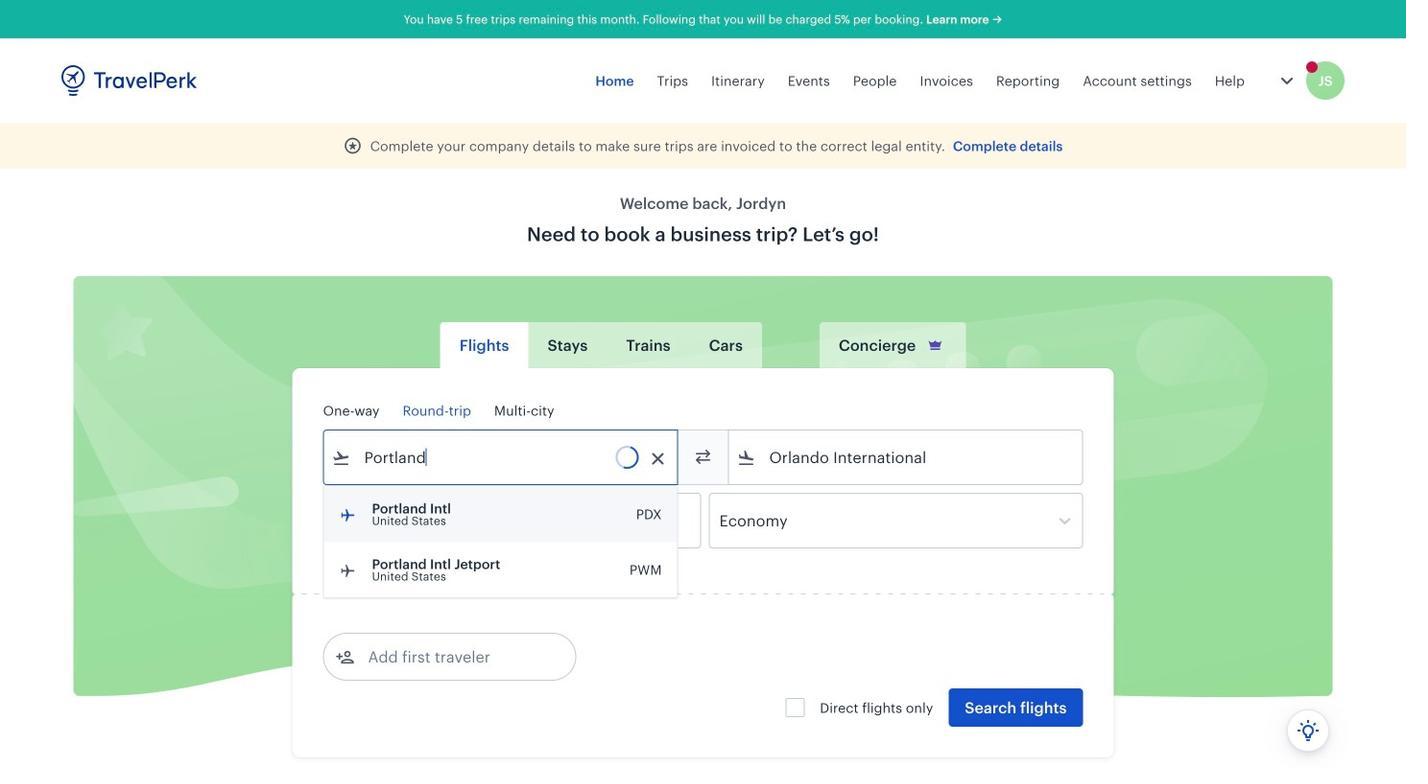 Task type: vqa. For each thing, say whether or not it's contained in the screenshot.
"CALENDAR" application
no



Task type: describe. For each thing, give the bounding box(es) containing it.
To search field
[[756, 442, 1057, 473]]

Add first traveler search field
[[355, 642, 554, 673]]

Return text field
[[465, 494, 565, 548]]



Task type: locate. For each thing, give the bounding box(es) containing it.
Depart text field
[[351, 494, 451, 548]]

From search field
[[351, 442, 652, 473]]



